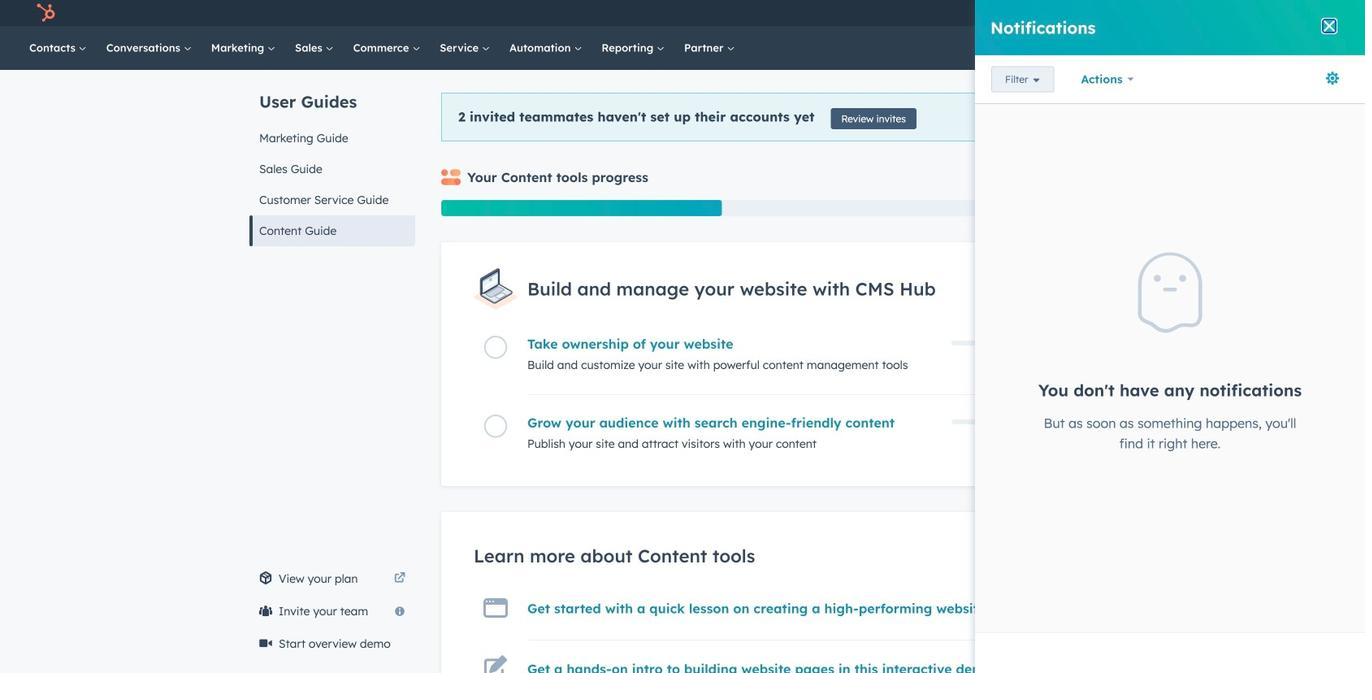 Task type: locate. For each thing, give the bounding box(es) containing it.
marketplaces image
[[1156, 7, 1170, 22]]

menu
[[1037, 0, 1346, 26]]

progress bar
[[441, 200, 722, 216]]

2 link opens in a new window image from the top
[[394, 573, 406, 584]]

link opens in a new window image
[[394, 569, 406, 588], [394, 573, 406, 584]]

garebear orlando image
[[1279, 6, 1293, 20]]

1 link opens in a new window image from the top
[[394, 569, 406, 588]]



Task type: vqa. For each thing, say whether or not it's contained in the screenshot.
Edit inside the Default content Edit the external facing content for your consent options by language. Select a language to edit the default content.
no



Task type: describe. For each thing, give the bounding box(es) containing it.
Search HubSpot search field
[[1125, 34, 1309, 62]]

user guides element
[[250, 70, 415, 246]]



